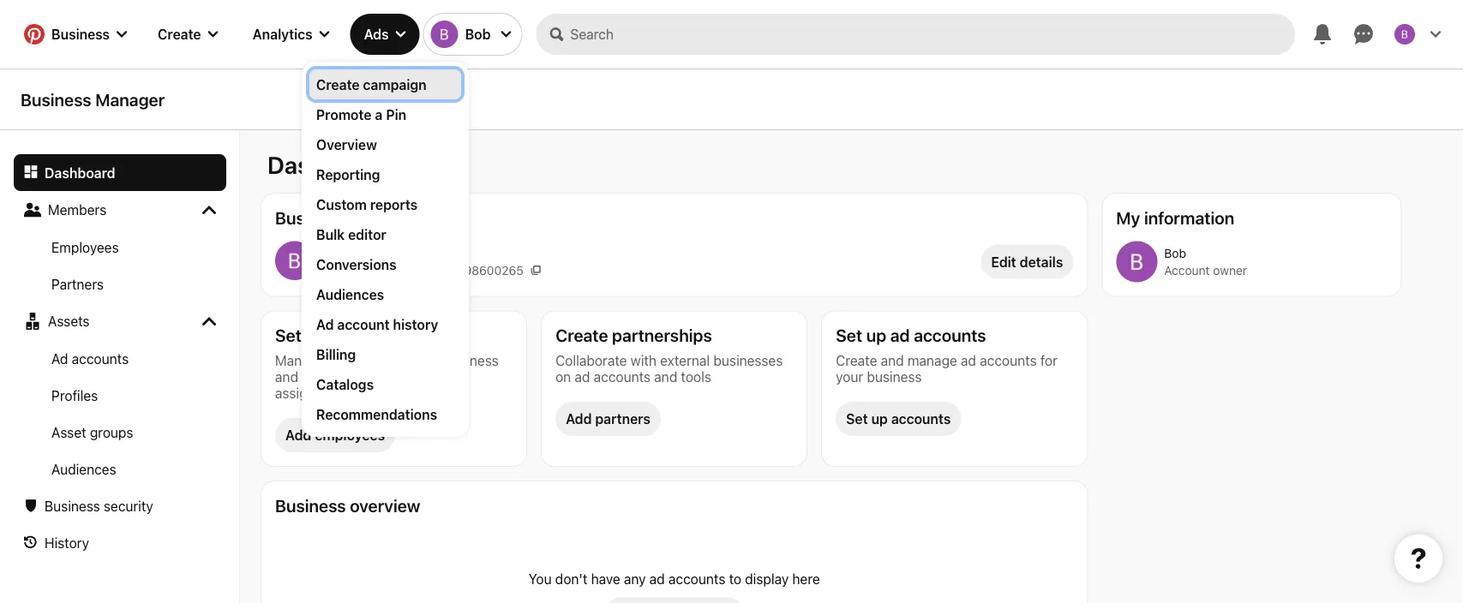 Task type: locate. For each thing, give the bounding box(es) containing it.
1 horizontal spatial to
[[729, 571, 741, 587]]

create up set up accounts
[[836, 352, 877, 369]]

audiences button
[[14, 451, 226, 488]]

add left partners on the left of the page
[[566, 411, 592, 427]]

and
[[881, 352, 904, 369], [275, 369, 298, 385], [654, 369, 677, 385]]

accounts inside "create partnerships collaborate with external businesses on ad accounts and tools"
[[594, 369, 651, 385]]

partners
[[595, 411, 650, 427]]

promote a pin
[[316, 106, 406, 123]]

asset
[[51, 424, 86, 441]]

members button
[[14, 191, 226, 229]]

add partners
[[566, 411, 650, 427]]

0 horizontal spatial and
[[275, 369, 298, 385]]

2 horizontal spatial bob
[[1164, 246, 1186, 260]]

2 horizontal spatial and
[[881, 352, 904, 369]]

ad account history
[[316, 316, 438, 333]]

employees
[[51, 239, 119, 255]]

dashboard up members
[[45, 165, 115, 181]]

business inside set up your team manage who works in your business and which ad accounts they're assigned to
[[444, 352, 499, 369]]

dashboard
[[267, 151, 387, 179], [45, 165, 115, 181]]

accounts up profiles button
[[72, 351, 129, 367]]

bob
[[465, 26, 491, 42], [321, 243, 347, 259], [1164, 246, 1186, 260]]

business down business button
[[21, 89, 91, 109]]

0 vertical spatial audiences
[[316, 286, 384, 303]]

0 horizontal spatial bob image
[[431, 21, 458, 48]]

my information
[[1116, 207, 1234, 228]]

for
[[1040, 352, 1058, 369]]

ad inside navigation
[[316, 316, 334, 333]]

up inside set up accounts button
[[871, 411, 888, 427]]

ad for ad account history
[[316, 316, 334, 333]]

business left id:
[[321, 263, 371, 277]]

business id: 1109011614398600265
[[321, 263, 524, 277]]

and inside set up ad accounts create and manage ad accounts for your business
[[881, 352, 904, 369]]

1 horizontal spatial audiences
[[316, 286, 384, 303]]

business down add employees
[[275, 495, 346, 516]]

business information
[[275, 207, 440, 228]]

0 horizontal spatial add
[[285, 427, 311, 444]]

partners button
[[14, 266, 226, 303]]

create inside "link"
[[316, 76, 360, 93]]

1 horizontal spatial your
[[413, 352, 440, 369]]

partners
[[51, 276, 104, 292]]

and left tools
[[654, 369, 677, 385]]

create up promote
[[316, 76, 360, 93]]

security image
[[24, 499, 38, 513]]

0 horizontal spatial bob
[[321, 243, 347, 259]]

bob left account switcher arrow icon
[[465, 26, 491, 42]]

0 horizontal spatial ad
[[51, 351, 68, 367]]

business for business manager
[[21, 89, 91, 109]]

audiences down the asset groups
[[51, 461, 116, 477]]

0 horizontal spatial information
[[350, 207, 440, 228]]

more sections image inside members dropdown button
[[202, 203, 216, 217]]

ad down billing
[[342, 369, 357, 385]]

bob up account
[[1164, 246, 1186, 260]]

audiences link
[[316, 285, 454, 304]]

set inside button
[[846, 411, 868, 427]]

more sections image for employees
[[202, 203, 216, 217]]

to
[[334, 385, 347, 401], [729, 571, 741, 587]]

business manager
[[21, 89, 165, 109]]

0 horizontal spatial audiences
[[51, 461, 116, 477]]

your inside set up ad accounts create and manage ad accounts for your business
[[836, 369, 863, 385]]

bob down bulk
[[321, 243, 347, 259]]

ad up billing
[[316, 316, 334, 333]]

business inside 'button'
[[45, 498, 100, 514]]

create for create partnerships collaborate with external businesses on ad accounts and tools
[[556, 325, 608, 345]]

1 vertical spatial more sections image
[[202, 315, 216, 328]]

collaborate
[[556, 352, 627, 369]]

business security
[[45, 498, 153, 514]]

members
[[48, 201, 106, 218]]

up
[[305, 325, 326, 345], [866, 325, 886, 345], [871, 411, 888, 427]]

in
[[398, 352, 409, 369]]

ad inside set up your team manage who works in your business and which ad accounts they're assigned to
[[342, 369, 357, 385]]

conversions link
[[316, 255, 454, 274]]

more sections image inside assets 'dropdown button'
[[202, 315, 216, 328]]

pin
[[386, 106, 406, 123]]

your up set up accounts
[[836, 369, 863, 385]]

information for business information
[[350, 207, 440, 228]]

ad inside "create partnerships collaborate with external businesses on ad accounts and tools"
[[575, 369, 590, 385]]

business for business id: 1109011614398600265
[[321, 263, 371, 277]]

and inside set up your team manage who works in your business and which ad accounts they're assigned to
[[275, 369, 298, 385]]

business
[[51, 26, 110, 42], [21, 89, 91, 109], [275, 207, 346, 228], [321, 263, 371, 277], [275, 495, 346, 516], [45, 498, 100, 514]]

1 horizontal spatial add
[[566, 411, 592, 427]]

assigned
[[275, 385, 331, 401]]

create campaign menu item
[[309, 69, 461, 99]]

1 information from the left
[[350, 207, 440, 228]]

create up collaborate
[[556, 325, 608, 345]]

0 vertical spatial ad
[[316, 316, 334, 333]]

add down assigned
[[285, 427, 311, 444]]

accounts right any
[[669, 571, 725, 587]]

team
[[369, 325, 408, 345]]

ad
[[316, 316, 334, 333], [51, 351, 68, 367]]

0 vertical spatial to
[[334, 385, 347, 401]]

ad inside button
[[51, 351, 68, 367]]

more sections image for ad accounts
[[202, 315, 216, 328]]

your right in
[[413, 352, 440, 369]]

1 more sections image from the top
[[202, 203, 216, 217]]

a
[[375, 106, 383, 123]]

employees
[[315, 427, 385, 444]]

audiences inside button
[[51, 461, 116, 477]]

accounts left for
[[980, 352, 1037, 369]]

up inside set up ad accounts create and manage ad accounts for your business
[[866, 325, 886, 345]]

edit details button
[[981, 245, 1073, 279]]

0 horizontal spatial dashboard
[[45, 165, 115, 181]]

manage
[[275, 352, 325, 369]]

ad right on
[[575, 369, 590, 385]]

ad
[[890, 325, 910, 345], [961, 352, 976, 369], [342, 369, 357, 385], [575, 369, 590, 385], [649, 571, 665, 587]]

1 horizontal spatial dashboard
[[267, 151, 387, 179]]

set up accounts button
[[836, 402, 961, 436]]

set
[[275, 325, 302, 345], [836, 325, 862, 345], [846, 411, 868, 427]]

asset groups
[[51, 424, 133, 441]]

1 horizontal spatial information
[[1144, 207, 1234, 228]]

bob image
[[431, 21, 458, 48], [1395, 24, 1415, 45], [1116, 241, 1157, 282]]

create inside "create partnerships collaborate with external businesses on ad accounts and tools"
[[556, 325, 608, 345]]

set inside set up your team manage who works in your business and which ad accounts they're assigned to
[[275, 325, 302, 345]]

catalogs
[[316, 376, 374, 393]]

analytics button
[[239, 14, 343, 55]]

create inside popup button
[[158, 26, 201, 42]]

create right business badge dropdown menu button icon
[[158, 26, 201, 42]]

accounts down billing link
[[361, 369, 418, 385]]

2 information from the left
[[1144, 207, 1234, 228]]

1 horizontal spatial and
[[654, 369, 677, 385]]

account
[[337, 316, 390, 333]]

your up billing
[[330, 325, 365, 345]]

accounts down the manage
[[891, 411, 951, 427]]

1 horizontal spatial bob
[[465, 26, 491, 42]]

dashboard inside button
[[45, 165, 115, 181]]

ad down assets
[[51, 351, 68, 367]]

1 vertical spatial ad
[[51, 351, 68, 367]]

add for collaborate
[[566, 411, 592, 427]]

reporting
[[316, 166, 380, 183]]

ad right the manage
[[961, 352, 976, 369]]

businesses
[[714, 352, 783, 369]]

ads
[[364, 26, 389, 42]]

dashboard up custom
[[267, 151, 387, 179]]

business right in
[[444, 352, 499, 369]]

0 vertical spatial more sections image
[[202, 203, 216, 217]]

create campaign
[[316, 76, 427, 93]]

to down who
[[334, 385, 347, 401]]

profiles
[[51, 387, 98, 404]]

up inside set up your team manage who works in your business and which ad accounts they're assigned to
[[305, 325, 326, 345]]

audiences down "conversions"
[[316, 286, 384, 303]]

more sections image
[[202, 203, 216, 217], [202, 315, 216, 328]]

and left the manage
[[881, 352, 904, 369]]

2 more sections image from the top
[[202, 315, 216, 328]]

business for business overview
[[275, 495, 346, 516]]

up for ad
[[866, 325, 886, 345]]

bob image inside 'button'
[[431, 21, 458, 48]]

accounts up partners on the left of the page
[[594, 369, 651, 385]]

1 vertical spatial audiences
[[51, 461, 116, 477]]

business inside set up ad accounts create and manage ad accounts for your business
[[867, 369, 922, 385]]

manager
[[95, 89, 165, 109]]

profiles button
[[14, 377, 226, 414]]

create button
[[144, 14, 232, 55]]

your
[[330, 325, 365, 345], [413, 352, 440, 369], [836, 369, 863, 385]]

create for create campaign
[[316, 76, 360, 93]]

audiences inside primary navigation header navigation
[[316, 286, 384, 303]]

business left business badge dropdown menu button icon
[[51, 26, 110, 42]]

editor
[[348, 226, 386, 243]]

bob account owner
[[1164, 246, 1247, 278]]

to left the display at the bottom of the page
[[729, 571, 741, 587]]

security
[[104, 498, 153, 514]]

custom
[[316, 196, 367, 213]]

business up bob icon
[[275, 207, 346, 228]]

0 horizontal spatial business
[[444, 352, 499, 369]]

1 horizontal spatial ad
[[316, 316, 334, 333]]

business up history
[[45, 498, 100, 514]]

accounts inside button
[[72, 351, 129, 367]]

add for your
[[285, 427, 311, 444]]

1 horizontal spatial business
[[867, 369, 922, 385]]

have
[[591, 571, 620, 587]]

2 horizontal spatial your
[[836, 369, 863, 385]]

dashboard button
[[14, 154, 226, 191]]

business up set up accounts button
[[867, 369, 922, 385]]

bulk
[[316, 226, 345, 243]]

business inside button
[[51, 26, 110, 42]]

and left which
[[275, 369, 298, 385]]

accounts
[[914, 325, 986, 345], [72, 351, 129, 367], [980, 352, 1037, 369], [361, 369, 418, 385], [594, 369, 651, 385], [891, 411, 951, 427], [669, 571, 725, 587]]

my
[[1116, 207, 1140, 228]]

employees button
[[14, 229, 226, 266]]

0 horizontal spatial to
[[334, 385, 347, 401]]

tools
[[681, 369, 711, 385]]

ad account history link
[[316, 315, 454, 334]]

set inside set up ad accounts create and manage ad accounts for your business
[[836, 325, 862, 345]]



Task type: describe. For each thing, give the bounding box(es) containing it.
ad for ad accounts
[[51, 351, 68, 367]]

search icon image
[[550, 27, 564, 41]]

history
[[393, 316, 438, 333]]

billing link
[[316, 345, 454, 364]]

primary navigation header navigation
[[10, 3, 1453, 437]]

bob inside 'button'
[[465, 26, 491, 42]]

account
[[1164, 264, 1210, 278]]

2 horizontal spatial bob image
[[1395, 24, 1415, 45]]

accounts inside button
[[891, 411, 951, 427]]

bulk editor
[[316, 226, 386, 243]]

assets
[[48, 313, 90, 329]]

any
[[624, 571, 646, 587]]

business security button
[[14, 488, 226, 525]]

you don't have any ad accounts to display here
[[528, 571, 820, 587]]

assets image
[[24, 313, 41, 330]]

who
[[328, 352, 354, 369]]

history image
[[24, 536, 38, 550]]

ad up the manage
[[890, 325, 910, 345]]

up for accounts
[[871, 411, 888, 427]]

overview link
[[316, 135, 454, 154]]

set up accounts
[[846, 411, 951, 427]]

1109011614398600265
[[392, 263, 524, 277]]

audiences for audiences link
[[316, 286, 384, 303]]

overview
[[316, 136, 377, 153]]

partnerships
[[612, 325, 712, 345]]

set up ad accounts create and manage ad accounts for your business
[[836, 325, 1058, 385]]

reporting link
[[316, 165, 454, 184]]

history
[[45, 535, 89, 551]]

groups
[[90, 424, 133, 441]]

set for set up ad accounts
[[836, 325, 862, 345]]

history button
[[14, 525, 226, 561]]

conversions
[[316, 256, 397, 273]]

don't
[[555, 571, 587, 587]]

accounts up the manage
[[914, 325, 986, 345]]

custom reports link
[[316, 195, 454, 214]]

details
[[1020, 254, 1063, 270]]

bob image
[[275, 241, 314, 280]]

on
[[556, 369, 571, 385]]

add partners button
[[556, 402, 661, 436]]

pinterest image
[[24, 24, 45, 45]]

create inside set up ad accounts create and manage ad accounts for your business
[[836, 352, 877, 369]]

to inside set up your team manage who works in your business and which ad accounts they're assigned to
[[334, 385, 347, 401]]

create campaign link
[[316, 75, 454, 94]]

accounts inside set up your team manage who works in your business and which ad accounts they're assigned to
[[361, 369, 418, 385]]

here
[[792, 571, 820, 587]]

recommendations
[[316, 406, 437, 423]]

reports
[[370, 196, 418, 213]]

1 horizontal spatial bob image
[[1116, 241, 1157, 282]]

they're
[[422, 369, 465, 385]]

information for my information
[[1144, 207, 1234, 228]]

business overview
[[275, 495, 420, 516]]

create for create
[[158, 26, 201, 42]]

ad accounts button
[[14, 340, 226, 377]]

0 horizontal spatial your
[[330, 325, 365, 345]]

assets button
[[14, 303, 226, 340]]

business badge dropdown menu button image
[[117, 29, 127, 39]]

manage
[[908, 352, 957, 369]]

catalogs link
[[316, 375, 454, 394]]

set for set up your team
[[275, 325, 302, 345]]

set up your team manage who works in your business and which ad accounts they're assigned to
[[275, 325, 499, 401]]

you
[[528, 571, 552, 587]]

ads button
[[350, 14, 420, 55]]

ad right any
[[649, 571, 665, 587]]

promote
[[316, 106, 372, 123]]

overview
[[350, 495, 420, 516]]

add employees button
[[275, 418, 395, 453]]

people image
[[24, 201, 41, 219]]

business button
[[14, 14, 137, 55]]

business for business
[[51, 26, 110, 42]]

create partnerships collaborate with external businesses on ad accounts and tools
[[556, 325, 783, 385]]

1 vertical spatial to
[[729, 571, 741, 587]]

external
[[660, 352, 710, 369]]

asset groups button
[[14, 414, 226, 451]]

edit
[[991, 254, 1016, 270]]

and inside "create partnerships collaborate with external businesses on ad accounts and tools"
[[654, 369, 677, 385]]

ad accounts
[[51, 351, 129, 367]]

audiences for audiences button
[[51, 461, 116, 477]]

business for business information
[[275, 207, 346, 228]]

business for business security
[[45, 498, 100, 514]]

bob button
[[424, 14, 522, 55]]

analytics
[[253, 26, 313, 42]]

bob inside the bob account owner
[[1164, 246, 1186, 260]]

Search text field
[[570, 14, 1295, 55]]

works
[[358, 352, 395, 369]]

display
[[745, 571, 789, 587]]

dashboard image
[[24, 165, 38, 178]]

account switcher arrow icon image
[[501, 29, 511, 39]]

up for your
[[305, 325, 326, 345]]

billing
[[316, 346, 356, 363]]

with
[[631, 352, 657, 369]]

campaign
[[363, 76, 427, 93]]

bulk editor link
[[316, 225, 454, 244]]

edit details
[[991, 254, 1063, 270]]

add employees
[[285, 427, 385, 444]]

recommendations link
[[316, 405, 454, 424]]



Task type: vqa. For each thing, say whether or not it's contained in the screenshot.


